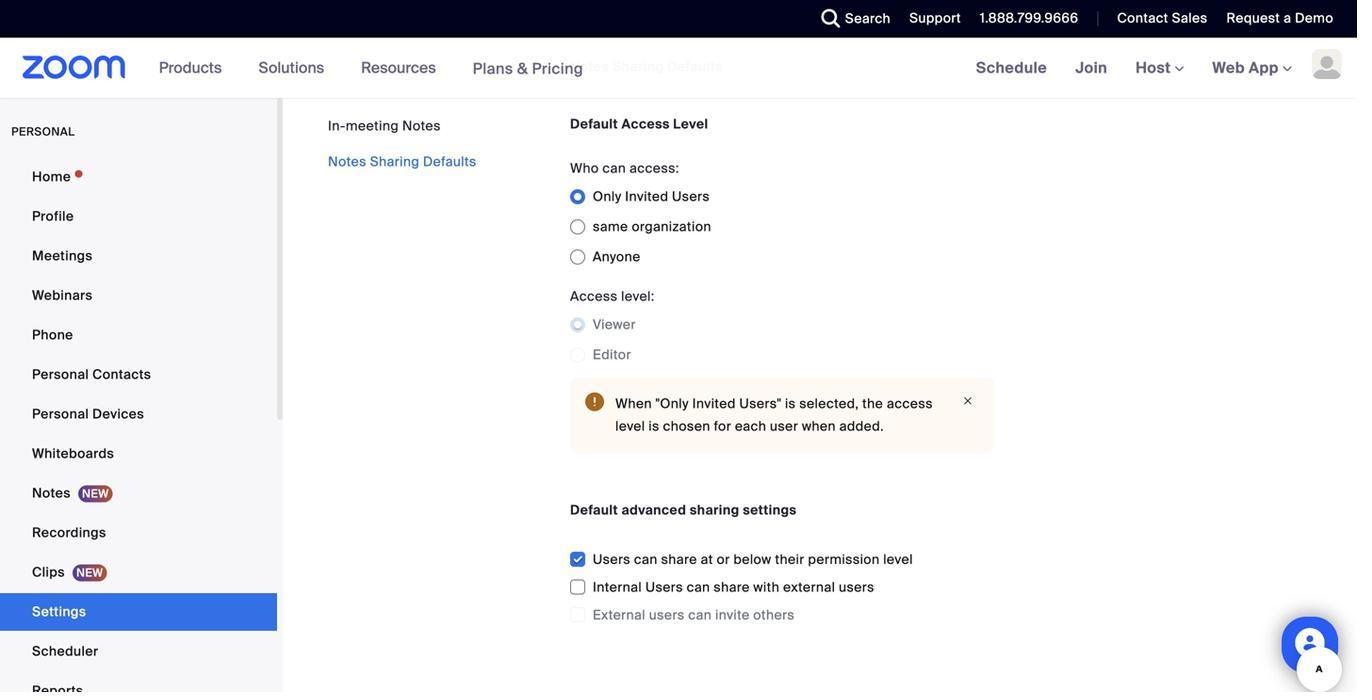 Task type: describe. For each thing, give the bounding box(es) containing it.
sharing inside menu bar
[[370, 153, 420, 171]]

default access level
[[570, 115, 708, 133]]

profile picture image
[[1312, 49, 1342, 79]]

personal menu menu
[[0, 158, 277, 693]]

plans & pricing
[[473, 59, 583, 78]]

internal
[[593, 579, 642, 596]]

scheduler link
[[0, 633, 277, 671]]

webinars
[[32, 287, 93, 304]]

can up only on the left of page
[[603, 160, 626, 177]]

0 vertical spatial sharing
[[613, 58, 664, 75]]

1.888.799.9666 button up "schedule"
[[966, 0, 1083, 38]]

permission
[[808, 551, 880, 569]]

personal
[[11, 124, 75, 139]]

when "only invited users" is selected, the access level is chosen for each user when added. alert
[[570, 378, 994, 453]]

contacts
[[92, 366, 151, 384]]

0 vertical spatial share
[[661, 551, 697, 569]]

product information navigation
[[145, 38, 597, 99]]

search
[[845, 10, 891, 27]]

default for default advanced sharing settings
[[570, 502, 618, 519]]

organization
[[632, 218, 712, 235]]

1 vertical spatial access
[[570, 288, 618, 305]]

meeting
[[346, 117, 399, 135]]

internal users can share with external users
[[593, 579, 875, 596]]

for
[[714, 418, 731, 435]]

external
[[593, 607, 646, 624]]

home
[[32, 168, 71, 186]]

banner containing products
[[0, 38, 1357, 99]]

1.888.799.9666
[[980, 9, 1079, 27]]

1 vertical spatial defaults
[[423, 153, 477, 171]]

pricing
[[532, 59, 583, 78]]

home link
[[0, 158, 277, 196]]

clips link
[[0, 554, 277, 592]]

the
[[862, 395, 883, 413]]

personal devices link
[[0, 396, 277, 434]]

schedule link
[[962, 38, 1061, 98]]

web
[[1213, 58, 1245, 78]]

profile link
[[0, 198, 277, 236]]

&
[[517, 59, 528, 78]]

1 horizontal spatial share
[[714, 579, 750, 596]]

anyone
[[593, 248, 641, 266]]

external
[[783, 579, 835, 596]]

recordings
[[32, 525, 106, 542]]

host button
[[1136, 58, 1184, 78]]

search button
[[807, 0, 895, 38]]

at
[[701, 551, 713, 569]]

user
[[770, 418, 798, 435]]

invited inside when "only invited users" is selected, the access level is chosen for each user when added.
[[692, 395, 736, 413]]

join
[[1075, 58, 1108, 78]]

users"
[[739, 395, 782, 413]]

notes right &
[[570, 58, 609, 75]]

notes link
[[0, 475, 277, 513]]

2 vertical spatial users
[[645, 579, 683, 596]]

web app button
[[1213, 58, 1292, 78]]

selected,
[[799, 395, 859, 413]]

notes sharing defaults link
[[328, 153, 477, 171]]

settings
[[32, 604, 86, 621]]

phone
[[32, 327, 73, 344]]

same
[[593, 218, 628, 235]]

join link
[[1061, 38, 1122, 98]]

1 vertical spatial users
[[593, 551, 631, 569]]

resources
[[361, 58, 436, 78]]

when "only invited users" is selected, the access level is chosen for each user when added.
[[615, 395, 933, 435]]

support
[[910, 9, 961, 27]]

editor
[[593, 346, 631, 364]]

schedule
[[976, 58, 1047, 78]]

settings
[[743, 502, 797, 519]]

when
[[615, 395, 652, 413]]

who
[[570, 160, 599, 177]]

defaults inside notes sharing defaults element
[[667, 58, 723, 75]]

personal contacts link
[[0, 356, 277, 394]]

web app
[[1213, 58, 1279, 78]]

access:
[[630, 160, 679, 177]]

menu bar containing in-meeting notes
[[328, 117, 477, 172]]

with
[[753, 579, 780, 596]]

devices
[[92, 406, 144, 423]]

who can access:
[[570, 160, 679, 177]]

in-
[[328, 117, 346, 135]]

viewer
[[593, 316, 636, 333]]

"only
[[656, 395, 689, 413]]



Task type: locate. For each thing, give the bounding box(es) containing it.
0 horizontal spatial is
[[649, 418, 660, 435]]

1 horizontal spatial access
[[622, 115, 670, 133]]

who can access: option group
[[570, 182, 994, 272]]

default for default access level
[[570, 115, 618, 133]]

sales
[[1172, 9, 1208, 27]]

level for when "only invited users" is selected, the access level is chosen for each user when added.
[[615, 418, 645, 435]]

default
[[570, 115, 618, 133], [570, 502, 618, 519]]

whiteboards link
[[0, 435, 277, 473]]

notes down in-
[[328, 153, 367, 171]]

level
[[673, 115, 708, 133]]

defaults down in-meeting notes link
[[423, 153, 477, 171]]

1 horizontal spatial notes sharing defaults
[[570, 58, 723, 75]]

can up internal
[[634, 551, 658, 569]]

access level: option group
[[570, 310, 994, 370]]

only
[[593, 188, 622, 205]]

1 vertical spatial default
[[570, 502, 618, 519]]

0 horizontal spatial invited
[[625, 188, 669, 205]]

menu bar
[[328, 117, 477, 172]]

1 vertical spatial share
[[714, 579, 750, 596]]

users can share at or below their permission level
[[593, 551, 913, 569]]

each
[[735, 418, 767, 435]]

0 vertical spatial level
[[615, 418, 645, 435]]

request
[[1227, 9, 1280, 27]]

scheduler
[[32, 643, 98, 661]]

webinars link
[[0, 277, 277, 315]]

default up "who"
[[570, 115, 618, 133]]

sharing down in-meeting notes
[[370, 153, 420, 171]]

personal down phone
[[32, 366, 89, 384]]

defaults up level
[[667, 58, 723, 75]]

plans
[[473, 59, 513, 78]]

same organization
[[593, 218, 712, 235]]

1 vertical spatial users
[[649, 607, 685, 624]]

can left invite
[[688, 607, 712, 624]]

invited down access:
[[625, 188, 669, 205]]

2 default from the top
[[570, 502, 618, 519]]

notes sharing defaults up default access level
[[570, 58, 723, 75]]

0 horizontal spatial defaults
[[423, 153, 477, 171]]

invited inside who can access: option group
[[625, 188, 669, 205]]

a
[[1284, 9, 1292, 27]]

invited
[[625, 188, 669, 205], [692, 395, 736, 413]]

in-meeting notes
[[328, 117, 441, 135]]

meetings
[[32, 247, 93, 265]]

plans & pricing link
[[473, 59, 583, 78], [473, 59, 583, 78]]

zoom logo image
[[23, 56, 126, 79]]

1 default from the top
[[570, 115, 618, 133]]

0 horizontal spatial access
[[570, 288, 618, 305]]

resources button
[[361, 38, 445, 98]]

share left at
[[661, 551, 697, 569]]

personal for personal devices
[[32, 406, 89, 423]]

users up organization
[[672, 188, 710, 205]]

access up viewer
[[570, 288, 618, 305]]

solutions
[[259, 58, 324, 78]]

0 vertical spatial is
[[785, 395, 796, 413]]

invited up 'for'
[[692, 395, 736, 413]]

or
[[717, 551, 730, 569]]

can up external users can invite others
[[687, 579, 710, 596]]

access left level
[[622, 115, 670, 133]]

notes
[[570, 58, 609, 75], [402, 117, 441, 135], [328, 153, 367, 171], [32, 485, 71, 502]]

1 personal from the top
[[32, 366, 89, 384]]

personal for personal contacts
[[32, 366, 89, 384]]

0 vertical spatial personal
[[32, 366, 89, 384]]

1 horizontal spatial level
[[883, 551, 913, 569]]

2 personal from the top
[[32, 406, 89, 423]]

0 vertical spatial users
[[672, 188, 710, 205]]

default advanced sharing settings
[[570, 502, 797, 519]]

notes sharing defaults inside notes sharing defaults element
[[570, 58, 723, 75]]

level inside when "only invited users" is selected, the access level is chosen for each user when added.
[[615, 418, 645, 435]]

0 vertical spatial notes sharing defaults
[[570, 58, 723, 75]]

request a demo
[[1227, 9, 1334, 27]]

close image
[[957, 393, 979, 410]]

banner
[[0, 38, 1357, 99]]

1 vertical spatial notes sharing defaults
[[328, 153, 477, 171]]

meetings navigation
[[962, 38, 1357, 99]]

1 horizontal spatial defaults
[[667, 58, 723, 75]]

products
[[159, 58, 222, 78]]

support link
[[895, 0, 966, 38], [910, 9, 961, 27]]

1 vertical spatial invited
[[692, 395, 736, 413]]

level right permission
[[883, 551, 913, 569]]

1 vertical spatial sharing
[[370, 153, 420, 171]]

users up internal
[[593, 551, 631, 569]]

1 vertical spatial personal
[[32, 406, 89, 423]]

request a demo link
[[1212, 0, 1357, 38], [1227, 9, 1334, 27]]

0 horizontal spatial users
[[649, 607, 685, 624]]

advanced
[[622, 502, 686, 519]]

notes sharing defaults element
[[559, 52, 1307, 652]]

products button
[[159, 38, 230, 98]]

settings link
[[0, 594, 277, 631]]

below
[[734, 551, 772, 569]]

notes inside 'personal menu' menu
[[32, 485, 71, 502]]

demo
[[1295, 9, 1334, 27]]

access
[[887, 395, 933, 413]]

clips
[[32, 564, 65, 582]]

users right the external
[[649, 607, 685, 624]]

1 vertical spatial level
[[883, 551, 913, 569]]

notes up "notes sharing defaults" link
[[402, 117, 441, 135]]

is down the "only
[[649, 418, 660, 435]]

others
[[753, 607, 795, 624]]

users up external users can invite others
[[645, 579, 683, 596]]

1 horizontal spatial users
[[839, 579, 875, 596]]

host
[[1136, 58, 1175, 78]]

personal up the whiteboards
[[32, 406, 89, 423]]

external users can invite others
[[593, 607, 795, 624]]

0 horizontal spatial share
[[661, 551, 697, 569]]

level down when
[[615, 418, 645, 435]]

level
[[615, 418, 645, 435], [883, 551, 913, 569]]

phone link
[[0, 317, 277, 354]]

0 vertical spatial users
[[839, 579, 875, 596]]

1.888.799.9666 button up schedule link on the top right of page
[[980, 9, 1079, 27]]

1 vertical spatial is
[[649, 418, 660, 435]]

can
[[603, 160, 626, 177], [634, 551, 658, 569], [687, 579, 710, 596], [688, 607, 712, 624]]

level:
[[621, 288, 655, 305]]

chosen
[[663, 418, 710, 435]]

solutions button
[[259, 38, 333, 98]]

profile
[[32, 208, 74, 225]]

contact sales
[[1117, 9, 1208, 27]]

their
[[775, 551, 805, 569]]

0 horizontal spatial sharing
[[370, 153, 420, 171]]

0 vertical spatial access
[[622, 115, 670, 133]]

users down permission
[[839, 579, 875, 596]]

invite
[[715, 607, 750, 624]]

sharing
[[690, 502, 740, 519]]

default left advanced
[[570, 502, 618, 519]]

sharing up default access level
[[613, 58, 664, 75]]

1 horizontal spatial sharing
[[613, 58, 664, 75]]

notes sharing defaults
[[570, 58, 723, 75], [328, 153, 477, 171]]

share up invite
[[714, 579, 750, 596]]

0 vertical spatial defaults
[[667, 58, 723, 75]]

sharing
[[613, 58, 664, 75], [370, 153, 420, 171]]

is up user at the bottom right of the page
[[785, 395, 796, 413]]

app
[[1249, 58, 1279, 78]]

contact
[[1117, 9, 1168, 27]]

users
[[839, 579, 875, 596], [649, 607, 685, 624]]

users inside who can access: option group
[[672, 188, 710, 205]]

share
[[661, 551, 697, 569], [714, 579, 750, 596]]

notes up recordings on the left bottom of the page
[[32, 485, 71, 502]]

warning image
[[585, 393, 604, 412]]

1 horizontal spatial invited
[[692, 395, 736, 413]]

0 horizontal spatial level
[[615, 418, 645, 435]]

0 vertical spatial default
[[570, 115, 618, 133]]

1 horizontal spatial is
[[785, 395, 796, 413]]

added.
[[839, 418, 884, 435]]

only invited users
[[593, 188, 710, 205]]

users
[[672, 188, 710, 205], [593, 551, 631, 569], [645, 579, 683, 596]]

0 vertical spatial invited
[[625, 188, 669, 205]]

whiteboards
[[32, 445, 114, 463]]

notes sharing defaults down in-meeting notes link
[[328, 153, 477, 171]]

recordings link
[[0, 515, 277, 552]]

personal
[[32, 366, 89, 384], [32, 406, 89, 423]]

0 horizontal spatial notes sharing defaults
[[328, 153, 477, 171]]

access level:
[[570, 288, 655, 305]]

level for users can share at or below their permission level
[[883, 551, 913, 569]]

when
[[802, 418, 836, 435]]



Task type: vqa. For each thing, say whether or not it's contained in the screenshot.
the others on the right bottom
yes



